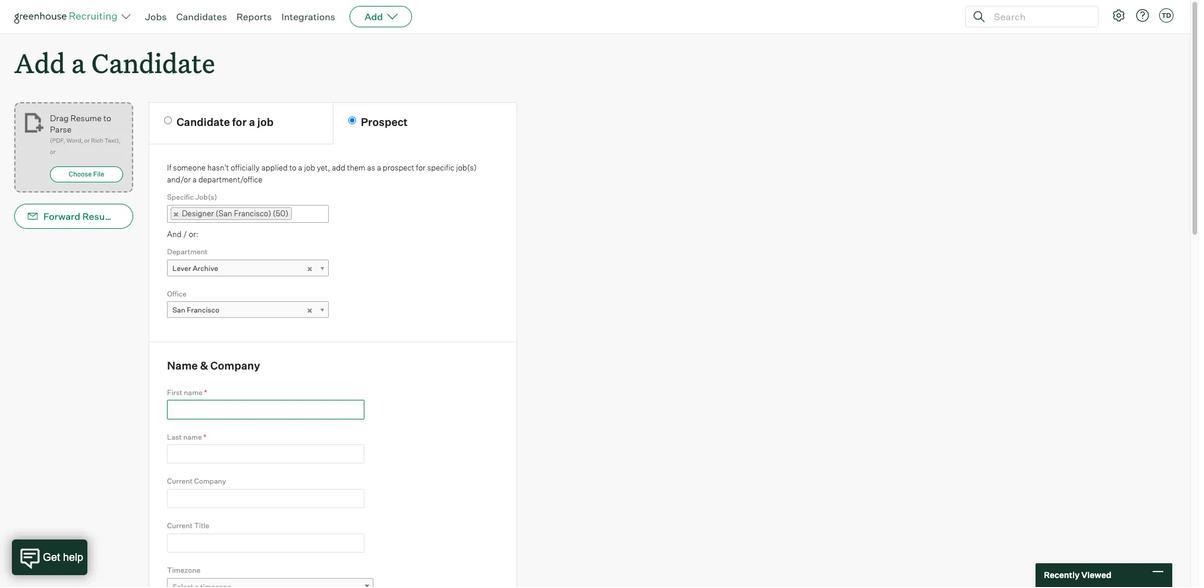 Task type: vqa. For each thing, say whether or not it's contained in the screenshot.
Recruiter Screen
no



Task type: locate. For each thing, give the bounding box(es) containing it.
0 vertical spatial name
[[184, 388, 203, 397]]

add
[[365, 11, 383, 23], [14, 45, 65, 80]]

to
[[103, 113, 111, 123], [289, 163, 297, 173]]

forward
[[43, 211, 80, 222]]

0 vertical spatial add
[[365, 11, 383, 23]]

archive
[[193, 264, 218, 273]]

add
[[332, 163, 345, 173]]

to up text),
[[103, 113, 111, 123]]

0 vertical spatial *
[[204, 388, 207, 397]]

1 vertical spatial or
[[50, 148, 55, 155]]

company right & at the bottom left of the page
[[210, 359, 260, 372]]

1 vertical spatial add
[[14, 45, 65, 80]]

candidate for a job
[[177, 115, 274, 129]]

name
[[167, 359, 198, 372]]

resume inside button
[[82, 211, 119, 222]]

rich
[[91, 137, 103, 144]]

san francisco
[[172, 306, 219, 315]]

1 vertical spatial *
[[203, 433, 206, 442]]

job inside if someone hasn't officially applied to a job yet, add them as a prospect for specific job(s) and/or a department/office
[[304, 163, 315, 173]]

job(s)
[[456, 163, 477, 173]]

officially
[[231, 163, 260, 173]]

&
[[200, 359, 208, 372]]

resume inside drag resume to parse (pdf, word, or rich text), or
[[70, 113, 102, 123]]

company
[[210, 359, 260, 372], [194, 477, 226, 486]]

2 current from the top
[[167, 522, 193, 531]]

job left yet,
[[304, 163, 315, 173]]

recently viewed
[[1044, 570, 1112, 580]]

1 horizontal spatial to
[[289, 163, 297, 173]]

1 vertical spatial job
[[304, 163, 315, 173]]

name right last
[[183, 433, 202, 442]]

* right last
[[203, 433, 206, 442]]

current down last
[[167, 477, 193, 486]]

word,
[[66, 137, 83, 144]]

designer (san francisco) (50)
[[182, 209, 288, 218]]

for up officially
[[232, 115, 247, 129]]

specific
[[427, 163, 454, 173]]

or down the (pdf,
[[50, 148, 55, 155]]

or left rich
[[84, 137, 90, 144]]

0 horizontal spatial add
[[14, 45, 65, 80]]

1 vertical spatial name
[[183, 433, 202, 442]]

0 vertical spatial current
[[167, 477, 193, 486]]

jobs
[[145, 11, 167, 23]]

*
[[204, 388, 207, 397], [203, 433, 206, 442]]

resume left via on the top left of page
[[82, 211, 119, 222]]

a down greenhouse recruiting 'image'
[[71, 45, 85, 80]]

name
[[184, 388, 203, 397], [183, 433, 202, 442]]

Candidate for a job radio
[[164, 117, 172, 124]]

reports link
[[236, 11, 272, 23]]

add for add
[[365, 11, 383, 23]]

lever archive
[[172, 264, 218, 273]]

job up the applied
[[257, 115, 274, 129]]

1 vertical spatial for
[[416, 163, 426, 173]]

a
[[71, 45, 85, 80], [249, 115, 255, 129], [298, 163, 302, 173], [377, 163, 381, 173], [192, 175, 197, 184]]

1 vertical spatial resume
[[82, 211, 119, 222]]

current left title
[[167, 522, 193, 531]]

* for last name *
[[203, 433, 206, 442]]

1 horizontal spatial add
[[365, 11, 383, 23]]

0 vertical spatial candidate
[[91, 45, 215, 80]]

Prospect radio
[[348, 117, 356, 124]]

0 vertical spatial job
[[257, 115, 274, 129]]

for
[[232, 115, 247, 129], [416, 163, 426, 173]]

first name *
[[167, 388, 207, 397]]

specific
[[167, 193, 194, 202]]

0 horizontal spatial job
[[257, 115, 274, 129]]

add button
[[350, 6, 412, 27]]

0 vertical spatial for
[[232, 115, 247, 129]]

name & company
[[167, 359, 260, 372]]

and/or
[[167, 175, 191, 184]]

1 horizontal spatial for
[[416, 163, 426, 173]]

None text field
[[292, 206, 304, 222], [167, 400, 364, 420], [167, 445, 364, 464], [167, 489, 364, 509], [167, 534, 364, 553], [292, 206, 304, 222], [167, 400, 364, 420], [167, 445, 364, 464], [167, 489, 364, 509], [167, 534, 364, 553]]

a left yet,
[[298, 163, 302, 173]]

office
[[167, 289, 187, 298]]

current title
[[167, 522, 209, 531]]

1 horizontal spatial job
[[304, 163, 315, 173]]

candidates
[[176, 11, 227, 23]]

department
[[167, 247, 208, 256]]

or
[[84, 137, 90, 144], [50, 148, 55, 155]]

* down & at the bottom left of the page
[[204, 388, 207, 397]]

0 horizontal spatial to
[[103, 113, 111, 123]]

0 vertical spatial or
[[84, 137, 90, 144]]

a up officially
[[249, 115, 255, 129]]

company up title
[[194, 477, 226, 486]]

candidate right candidate for a job radio
[[177, 115, 230, 129]]

first
[[167, 388, 182, 397]]

name for first
[[184, 388, 203, 397]]

1 vertical spatial to
[[289, 163, 297, 173]]

1 current from the top
[[167, 477, 193, 486]]

for left specific
[[416, 163, 426, 173]]

1 vertical spatial current
[[167, 522, 193, 531]]

(pdf,
[[50, 137, 65, 144]]

resume up rich
[[70, 113, 102, 123]]

0 vertical spatial to
[[103, 113, 111, 123]]

lever
[[172, 264, 191, 273]]

name for last
[[183, 433, 202, 442]]

0 vertical spatial resume
[[70, 113, 102, 123]]

name right first
[[184, 388, 203, 397]]

job
[[257, 115, 274, 129], [304, 163, 315, 173]]

current
[[167, 477, 193, 486], [167, 522, 193, 531]]

td button
[[1159, 8, 1174, 23]]

candidate down jobs
[[91, 45, 215, 80]]

candidate
[[91, 45, 215, 80], [177, 115, 230, 129]]

configure image
[[1112, 8, 1126, 23]]

/
[[183, 229, 187, 239]]

resume
[[70, 113, 102, 123], [82, 211, 119, 222]]

resume for drag
[[70, 113, 102, 123]]

* for first name *
[[204, 388, 207, 397]]

add inside add 'popup button'
[[365, 11, 383, 23]]

san francisco link
[[167, 302, 329, 319]]

1 horizontal spatial or
[[84, 137, 90, 144]]

to right the applied
[[289, 163, 297, 173]]



Task type: describe. For each thing, give the bounding box(es) containing it.
current for current title
[[167, 522, 193, 531]]

to inside if someone hasn't officially applied to a job yet, add them as a prospect for specific job(s) and/or a department/office
[[289, 163, 297, 173]]

(50)
[[273, 209, 288, 218]]

to inside drag resume to parse (pdf, word, or rich text), or
[[103, 113, 111, 123]]

0 horizontal spatial for
[[232, 115, 247, 129]]

1 vertical spatial candidate
[[177, 115, 230, 129]]

current for current company
[[167, 477, 193, 486]]

as
[[367, 163, 375, 173]]

and
[[167, 229, 182, 239]]

integrations
[[281, 11, 335, 23]]

yet,
[[317, 163, 330, 173]]

francisco)
[[234, 209, 271, 218]]

prospect
[[361, 115, 408, 129]]

greenhouse recruiting image
[[14, 10, 121, 24]]

choose
[[69, 170, 92, 178]]

a down someone
[[192, 175, 197, 184]]

specific job(s)
[[167, 193, 217, 202]]

viewed
[[1081, 570, 1112, 580]]

parse
[[50, 124, 72, 134]]

current company
[[167, 477, 226, 486]]

0 horizontal spatial or
[[50, 148, 55, 155]]

td button
[[1157, 6, 1176, 25]]

if someone hasn't officially applied to a job yet, add them as a prospect for specific job(s) and/or a department/office
[[167, 163, 477, 184]]

job(s)
[[195, 193, 217, 202]]

lever archive link
[[167, 260, 329, 277]]

via
[[121, 211, 134, 222]]

for inside if someone hasn't officially applied to a job yet, add them as a prospect for specific job(s) and/or a department/office
[[416, 163, 426, 173]]

email
[[136, 211, 161, 222]]

san
[[172, 306, 185, 315]]

forward resume via email
[[43, 211, 161, 222]]

if
[[167, 163, 171, 173]]

0 vertical spatial company
[[210, 359, 260, 372]]

file
[[93, 170, 104, 178]]

and / or:
[[167, 229, 198, 239]]

add a candidate
[[14, 45, 215, 80]]

timezone
[[167, 566, 200, 575]]

department/office
[[198, 175, 263, 184]]

drag
[[50, 113, 69, 123]]

recently
[[1044, 570, 1080, 580]]

prospect
[[383, 163, 414, 173]]

Search text field
[[991, 8, 1087, 25]]

reports
[[236, 11, 272, 23]]

resume for forward
[[82, 211, 119, 222]]

drag resume to parse (pdf, word, or rich text), or
[[50, 113, 121, 155]]

jobs link
[[145, 11, 167, 23]]

(san
[[216, 209, 232, 218]]

last
[[167, 433, 182, 442]]

applied
[[261, 163, 288, 173]]

choose file
[[69, 170, 104, 178]]

1 vertical spatial company
[[194, 477, 226, 486]]

hasn't
[[207, 163, 229, 173]]

title
[[194, 522, 209, 531]]

add for add a candidate
[[14, 45, 65, 80]]

designer
[[182, 209, 214, 218]]

forward resume via email button
[[14, 204, 161, 229]]

text),
[[105, 137, 121, 144]]

or:
[[189, 229, 198, 239]]

a right as
[[377, 163, 381, 173]]

them
[[347, 163, 365, 173]]

td
[[1162, 11, 1171, 20]]

francisco
[[187, 306, 219, 315]]

last name *
[[167, 433, 206, 442]]

integrations link
[[281, 11, 335, 23]]

candidates link
[[176, 11, 227, 23]]

someone
[[173, 163, 206, 173]]



